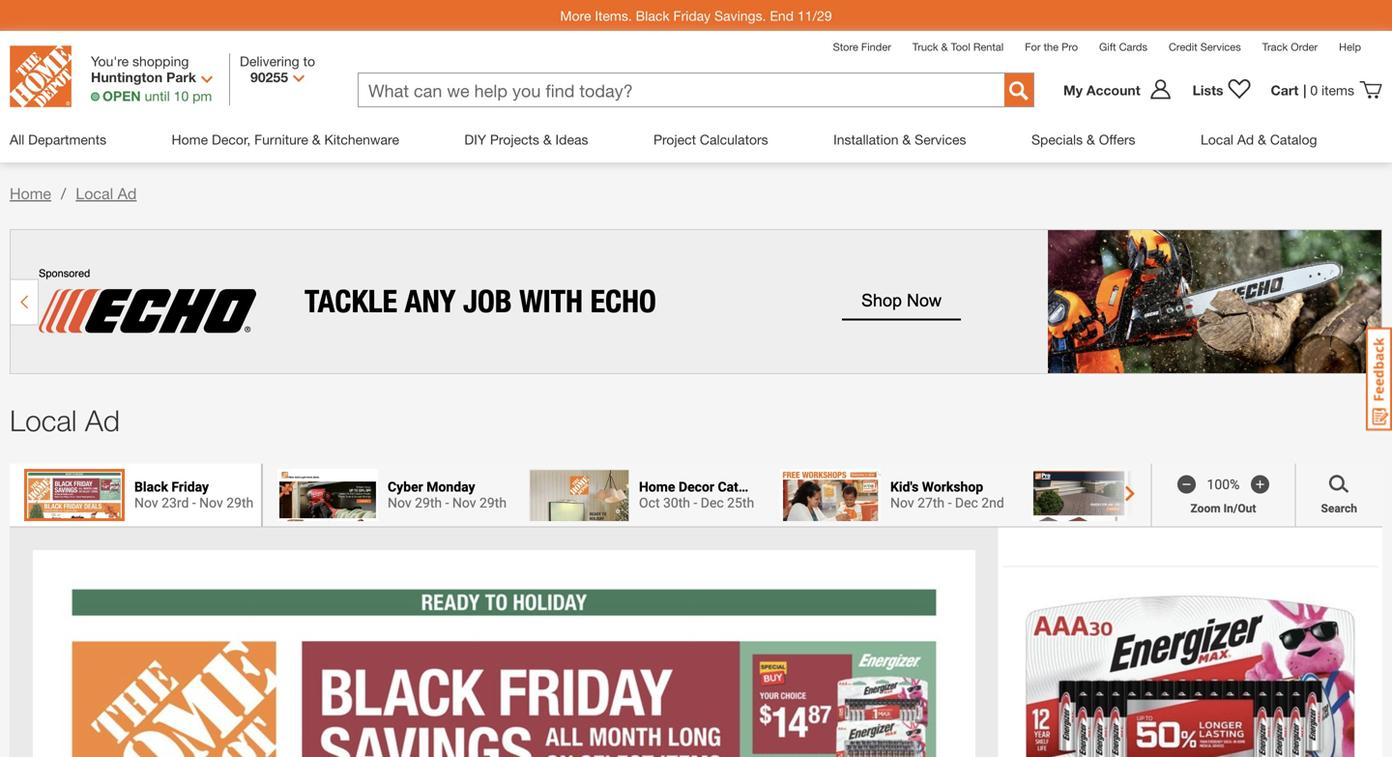 Task type: vqa. For each thing, say whether or not it's contained in the screenshot.
start
no



Task type: locate. For each thing, give the bounding box(es) containing it.
cart
[[1271, 82, 1299, 98]]

projects
[[490, 132, 540, 147]]

store
[[833, 41, 859, 53]]

0 horizontal spatial services
[[915, 132, 967, 147]]

services right installation
[[915, 132, 967, 147]]

2 vertical spatial ad
[[85, 403, 120, 438]]

home for home decor, furniture & kitchenware
[[172, 132, 208, 147]]

1 vertical spatial home
[[10, 184, 51, 203]]

the home depot image
[[10, 45, 72, 107]]

decor,
[[212, 132, 251, 147]]

rental
[[974, 41, 1004, 53]]

cards
[[1119, 41, 1148, 53]]

store finder
[[833, 41, 892, 53]]

1 vertical spatial ad
[[118, 184, 137, 203]]

11/29
[[798, 7, 832, 23]]

None text field
[[359, 73, 985, 108]]

local for 'local ad' link
[[76, 184, 113, 203]]

local ad
[[76, 184, 137, 203], [10, 403, 120, 438]]

1 horizontal spatial home
[[172, 132, 208, 147]]

& right furniture
[[312, 132, 321, 147]]

tool
[[951, 41, 971, 53]]

lists
[[1193, 82, 1224, 98]]

0
[[1311, 82, 1318, 98]]

delivering to
[[240, 53, 315, 69]]

specials & offers link
[[1032, 117, 1136, 162]]

truck & tool rental link
[[913, 41, 1004, 53]]

order
[[1291, 41, 1318, 53]]

track order
[[1263, 41, 1318, 53]]

&
[[942, 41, 948, 53], [312, 132, 321, 147], [543, 132, 552, 147], [903, 132, 911, 147], [1087, 132, 1095, 147], [1258, 132, 1267, 147]]

None text field
[[359, 73, 985, 108]]

pro
[[1062, 41, 1078, 53]]

home
[[172, 132, 208, 147], [10, 184, 51, 203]]

1 vertical spatial local
[[76, 184, 113, 203]]

project calculators
[[654, 132, 768, 147]]

home decor, furniture & kitchenware
[[172, 132, 399, 147]]

2 vertical spatial local
[[10, 403, 77, 438]]

track
[[1263, 41, 1288, 53]]

open until 10 pm
[[103, 88, 212, 104]]

local for "local ad & catalog" "link"
[[1201, 132, 1234, 147]]

gift cards
[[1100, 41, 1148, 53]]

savings.
[[715, 7, 766, 23]]

home for home
[[10, 184, 51, 203]]

truck
[[913, 41, 939, 53]]

items
[[1322, 82, 1355, 98]]

0 horizontal spatial home
[[10, 184, 51, 203]]

for
[[1025, 41, 1041, 53]]

my
[[1064, 82, 1083, 98]]

0 vertical spatial home
[[172, 132, 208, 147]]

& right installation
[[903, 132, 911, 147]]

1 vertical spatial services
[[915, 132, 967, 147]]

home down all
[[10, 184, 51, 203]]

black
[[636, 7, 670, 23]]

friday
[[674, 7, 711, 23]]

home link
[[10, 184, 51, 203]]

account
[[1087, 82, 1141, 98]]

shopping
[[133, 53, 189, 69]]

local ad link
[[76, 184, 137, 203]]

to
[[303, 53, 315, 69]]

offers
[[1099, 132, 1136, 147]]

truck & tool rental
[[913, 41, 1004, 53]]

local inside "link"
[[1201, 132, 1234, 147]]

0 vertical spatial ad
[[1238, 132, 1254, 147]]

0 vertical spatial local
[[1201, 132, 1234, 147]]

services inside installation & services link
[[915, 132, 967, 147]]

services right credit
[[1201, 41, 1241, 53]]

diy projects & ideas link
[[465, 117, 588, 162]]

project calculators link
[[654, 117, 768, 162]]

huntington park
[[91, 69, 196, 85]]

ad
[[1238, 132, 1254, 147], [118, 184, 137, 203], [85, 403, 120, 438]]

for the pro link
[[1025, 41, 1078, 53]]

help link
[[1340, 41, 1362, 53]]

local
[[1201, 132, 1234, 147], [76, 184, 113, 203], [10, 403, 77, 438]]

ideas
[[556, 132, 588, 147]]

ad inside "local ad & catalog" "link"
[[1238, 132, 1254, 147]]

you're
[[91, 53, 129, 69]]

& left tool
[[942, 41, 948, 53]]

end
[[770, 7, 794, 23]]

all
[[10, 132, 24, 147]]

home left decor,
[[172, 132, 208, 147]]

& left catalog
[[1258, 132, 1267, 147]]

0 vertical spatial services
[[1201, 41, 1241, 53]]

services
[[1201, 41, 1241, 53], [915, 132, 967, 147]]



Task type: describe. For each thing, give the bounding box(es) containing it.
departments
[[28, 132, 106, 147]]

0 vertical spatial local ad
[[76, 184, 137, 203]]

credit
[[1169, 41, 1198, 53]]

ad for "local ad & catalog" "link"
[[1238, 132, 1254, 147]]

& inside "link"
[[1258, 132, 1267, 147]]

the home depot logo link
[[10, 45, 72, 107]]

my account
[[1064, 82, 1141, 98]]

huntington
[[91, 69, 163, 85]]

project
[[654, 132, 696, 147]]

installation
[[834, 132, 899, 147]]

until
[[145, 88, 170, 104]]

installation & services
[[834, 132, 967, 147]]

you're shopping
[[91, 53, 189, 69]]

help
[[1340, 41, 1362, 53]]

calculators
[[700, 132, 768, 147]]

more
[[560, 7, 591, 23]]

kitchenware
[[324, 132, 399, 147]]

park
[[166, 69, 196, 85]]

my account link
[[1064, 78, 1183, 102]]

& left ideas
[[543, 132, 552, 147]]

1 horizontal spatial services
[[1201, 41, 1241, 53]]

catalog
[[1271, 132, 1318, 147]]

finder
[[862, 41, 892, 53]]

1 vertical spatial local ad
[[10, 403, 120, 438]]

feedback link image
[[1366, 327, 1393, 431]]

all departments
[[10, 132, 106, 147]]

10
[[174, 88, 189, 104]]

more items. black friday savings. end 11/29 link
[[560, 7, 832, 23]]

specials & offers
[[1032, 132, 1136, 147]]

credit services link
[[1169, 41, 1241, 53]]

lists link
[[1183, 78, 1262, 102]]

for the pro
[[1025, 41, 1078, 53]]

gift
[[1100, 41, 1117, 53]]

all departments link
[[10, 117, 106, 162]]

local ad & catalog link
[[1201, 117, 1318, 162]]

gift cards link
[[1100, 41, 1148, 53]]

ad for 'local ad' link
[[118, 184, 137, 203]]

pm
[[193, 88, 212, 104]]

diy
[[465, 132, 486, 147]]

submit search image
[[1010, 81, 1029, 101]]

credit services
[[1169, 41, 1241, 53]]

0 items
[[1311, 82, 1355, 98]]

specials
[[1032, 132, 1083, 147]]

delivering
[[240, 53, 299, 69]]

the
[[1044, 41, 1059, 53]]

items.
[[595, 7, 632, 23]]

more items. black friday savings. end 11/29
[[560, 7, 832, 23]]

90255
[[251, 69, 288, 85]]

local ad & catalog
[[1201, 132, 1318, 147]]

& left offers
[[1087, 132, 1095, 147]]

installation & services link
[[834, 117, 967, 162]]

home decor, furniture & kitchenware link
[[172, 117, 399, 162]]

diy projects & ideas
[[465, 132, 588, 147]]

store finder link
[[833, 41, 892, 53]]

track order link
[[1263, 41, 1318, 53]]

open
[[103, 88, 141, 104]]

furniture
[[254, 132, 308, 147]]



